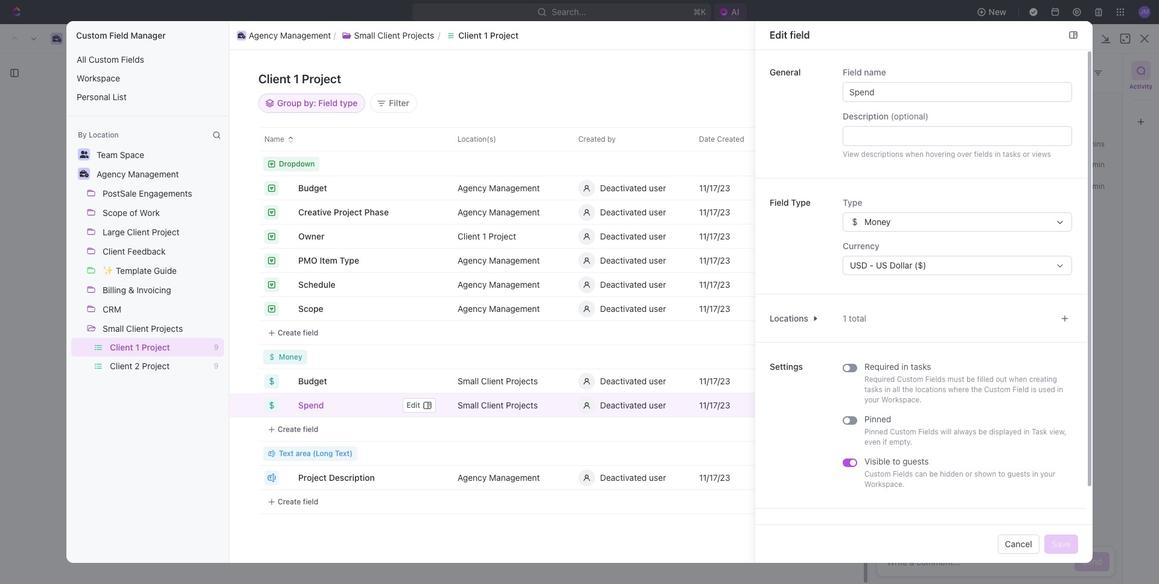 Task type: describe. For each thing, give the bounding box(es) containing it.
creative left "production"
[[214, 422, 241, 430]]

1 horizontal spatial tasks
[[911, 362, 931, 372]]

always
[[954, 427, 977, 437]]

template
[[116, 266, 152, 276]]

hide button
[[571, 166, 597, 181]]

work inside 'link'
[[322, 258, 343, 268]]

project notes
[[29, 221, 82, 232]]

filter button
[[370, 94, 417, 113]]

phase inside creative project phase button
[[364, 207, 389, 217]]

2 for hide 2
[[1030, 139, 1035, 149]]

creative inside button
[[298, 207, 332, 217]]

project inside dropdown button
[[489, 231, 516, 241]]

1 create field from the top
[[278, 328, 318, 337]]

1 vertical spatial contract
[[307, 237, 340, 247]]

changed
[[908, 139, 938, 149]]

general
[[770, 67, 801, 77]]

9 for client 2 project
[[214, 362, 219, 371]]

deactivated for 3rd agency management dropdown button from the bottom
[[600, 279, 647, 290]]

add inside add description button
[[162, 108, 178, 118]]

add task button down items
[[282, 195, 334, 210]]

1 deactivated user from the top
[[600, 183, 666, 193]]

complete scope of work link
[[240, 254, 418, 272]]

to left in progress
[[1011, 139, 1019, 149]]

to right priority
[[947, 120, 954, 129]]

from
[[852, 135, 870, 144]]

owner inside button
[[298, 231, 325, 241]]

field inside add existing field button
[[956, 74, 973, 84]]

total
[[849, 313, 866, 323]]

2 / from the left
[[247, 33, 250, 43]]

small client projects link inside sidebar navigation
[[36, 529, 135, 549]]

cancel
[[1005, 539, 1032, 549]]

1 inside dropdown button
[[483, 231, 486, 241]]

filled
[[977, 375, 994, 384]]

hide for hide 2
[[1005, 139, 1024, 149]]

0 vertical spatial contract
[[262, 62, 319, 79]]

by location
[[78, 130, 119, 139]]

task up owner button at the left top of the page
[[313, 197, 329, 206]]

is
[[1031, 385, 1037, 394]]

1 vertical spatial agency management button
[[91, 164, 184, 184]]

kickoff meeting to walkthrough process with client link
[[240, 276, 446, 293]]

create concepts link
[[240, 478, 418, 495]]

0 vertical spatial team
[[645, 139, 667, 149]]

1 horizontal spatial guests
[[1007, 470, 1030, 479]]

add task button up "production"
[[238, 389, 284, 403]]

3 create field button from the top
[[263, 495, 323, 509]]

budget inside 'task sidebar content' 'section'
[[921, 160, 946, 169]]

currency button
[[843, 241, 1072, 275]]

dropdown
[[279, 159, 315, 168]]

trial.
[[562, 33, 578, 42]]

1 small client projects button from the top
[[450, 369, 557, 393]]

team space
[[97, 150, 144, 160]]

create up money
[[278, 328, 301, 337]]

urgent
[[967, 120, 992, 129]]

pinned pinned custom fields will always be displayed in task view, even if empty.
[[865, 414, 1067, 447]]

0 vertical spatial validate signed contract
[[155, 62, 319, 79]]

0 vertical spatial tasks
[[1003, 150, 1021, 159]]

by for created
[[608, 135, 616, 144]]

0 horizontal spatial business time image
[[52, 35, 61, 42]]

open
[[988, 139, 1011, 149]]

add up the creative production
[[243, 390, 259, 401]]

client 1 project link
[[254, 33, 313, 43]]

description inside custom fields element
[[191, 356, 235, 366]]

name
[[264, 135, 284, 144]]

visible
[[865, 456, 890, 467]]

add task button up 2 mins
[[1065, 100, 1116, 120]]

all
[[77, 54, 86, 65]]

add up customize
[[1072, 104, 1088, 115]]

8 deactivated from the top
[[600, 400, 647, 410]]

add task up text)
[[330, 421, 362, 430]]

large client project button
[[97, 222, 185, 242]]

description (optional)
[[843, 111, 929, 121]]

add task up 2 mins
[[1072, 104, 1109, 115]]

meeting minutes
[[526, 139, 592, 149]]

task up text)
[[346, 421, 362, 430]]

1 horizontal spatial agency management button
[[234, 28, 333, 43]]

5
[[293, 421, 297, 430]]

2 agency management button from the top
[[450, 200, 557, 224]]

owner inside custom fields element
[[161, 332, 186, 342]]

2 set from the top
[[908, 160, 919, 169]]

fields inside pinned pinned custom fields will always be displayed in task view, even if empty.
[[918, 427, 939, 437]]

create project schedule
[[243, 370, 339, 380]]

project notes link
[[5, 217, 169, 236]]

custom fields
[[139, 207, 211, 219]]

2 inside 'task sidebar content' 'section'
[[1082, 139, 1087, 149]]

add description button
[[143, 104, 720, 123]]

deactivated for sixth agency management dropdown button from the bottom of the 'row group' containing agency management
[[600, 183, 647, 193]]

complete scope of work
[[243, 258, 343, 268]]

add down kickoff
[[243, 300, 259, 310]]

(long
[[313, 449, 333, 458]]

set priority to
[[906, 120, 956, 129]]

2 create field from the top
[[278, 425, 318, 434]]

client 1 project button
[[440, 28, 525, 43]]

send button
[[1075, 552, 1110, 572]]

field up general on the right top of page
[[790, 30, 810, 40]]

be for custom
[[979, 427, 987, 437]]

3
[[259, 197, 264, 206]]

fields inside visible to guests custom fields can be hidden or shown to guests in your workspace.
[[893, 470, 913, 479]]

phase inside custom fields element
[[225, 259, 249, 270]]

add task down items
[[297, 197, 329, 206]]

pmo inside custom fields element
[[161, 283, 180, 294]]

details button
[[139, 165, 179, 188]]

client 1 project inside dropdown button
[[458, 231, 516, 241]]

small inside agency management / small client projects / client 1 project |
[[162, 33, 183, 43]]

task down the project
[[261, 390, 279, 401]]

schedule
[[298, 279, 335, 290]]

creative down the area
[[284, 460, 317, 471]]

spend button
[[297, 396, 331, 415]]

sidebar navigation
[[0, 51, 181, 584]]

pmo inside "button"
[[298, 255, 318, 265]]

you up the descriptions in the top of the page
[[894, 139, 906, 149]]

add down the scope button
[[301, 330, 314, 339]]

user for 3rd agency management dropdown button from the bottom
[[649, 279, 666, 290]]

field down create concepts link
[[303, 497, 318, 506]]

add task button down kickoff
[[238, 298, 284, 313]]

when inside the required in tasks required custom fields must be filled out when creating tasks in all the locations where the custom field is used in your workspace.
[[1009, 375, 1027, 384]]

activity inside task sidebar navigation tab list
[[1130, 83, 1153, 90]]

view descriptions when hovering over fields in tasks or views
[[843, 150, 1051, 159]]

client feedback
[[103, 246, 166, 257]]

3 row group from the left
[[1034, 152, 1064, 514]]

budget down items
[[298, 183, 327, 193]]

management inside sidebar navigation
[[60, 370, 111, 380]]

add task up "production"
[[243, 390, 279, 401]]

even
[[865, 438, 881, 447]]

project description button
[[297, 468, 382, 488]]

small client projects inside sidebar navigation
[[36, 534, 116, 544]]

to right visible
[[893, 456, 901, 467]]

deactivated for first agency management dropdown button from the bottom
[[600, 472, 647, 483]]

tasks
[[225, 139, 248, 149]]

dashboard
[[29, 283, 72, 293]]

project team link
[[612, 136, 667, 152]]

list containing postsale engagements
[[66, 184, 229, 376]]

plan
[[544, 33, 560, 42]]

:
[[314, 98, 316, 108]]

business time image inside agency management button
[[238, 32, 245, 38]]

views
[[1032, 150, 1051, 159]]

client 1 project button
[[450, 224, 557, 248]]

5 deactivated user from the top
[[600, 279, 666, 290]]

press space to select this row. row containing scope
[[229, 297, 441, 321]]

task down kickoff
[[261, 300, 279, 310]]

user for second agency management dropdown button
[[649, 207, 666, 217]]

personal
[[77, 92, 110, 102]]

inherited from
[[820, 135, 870, 144]]

date created
[[699, 135, 744, 144]]

Set value for Spend Custom Field text field
[[273, 423, 724, 446]]

dashboard link
[[5, 278, 169, 298]]

estimate
[[142, 56, 177, 66]]

client 1 project inside button
[[458, 30, 519, 40]]

budget inside custom fields element
[[161, 235, 189, 245]]

0 horizontal spatial the
[[477, 33, 488, 42]]

project inside button
[[334, 207, 362, 217]]

personal list
[[77, 92, 127, 102]]

field name
[[843, 67, 886, 77]]

press space to select this row. row containing client 1 project
[[441, 224, 1034, 249]]

0 vertical spatial agency management link
[[68, 33, 150, 43]]

pmo item type inside custom fields element
[[161, 283, 221, 294]]

Search... text field
[[941, 98, 1057, 108]]

2 horizontal spatial the
[[971, 385, 982, 394]]

crs
[[487, 139, 503, 149]]

7 user from the top
[[649, 376, 666, 386]]

column header inside grid
[[229, 127, 260, 152]]

name row
[[229, 127, 441, 152]]

custom inside visible to guests custom fields can be hidden or shown to guests in your workspace.
[[865, 470, 891, 479]]

list containing team space
[[66, 145, 229, 376]]

0 horizontal spatial small client projects button
[[97, 319, 188, 338]]

feedback
[[127, 246, 166, 257]]

you left priority
[[894, 120, 906, 129]]

hide for hide
[[576, 168, 592, 178]]

track
[[974, 161, 993, 168]]

complete creative discovery survey link
[[240, 457, 418, 474]]

existing
[[923, 74, 954, 84]]

0 horizontal spatial guests
[[903, 456, 929, 467]]

crm
[[103, 304, 121, 315]]

search...
[[552, 7, 586, 17]]

task inside pinned pinned custom fields will always be displayed in task view, even if empty.
[[1032, 427, 1047, 437]]

1 horizontal spatial signed
[[278, 237, 304, 247]]

2 vertical spatial agency management link
[[29, 365, 167, 385]]

task up mins
[[1090, 104, 1109, 115]]

custom inside pinned pinned custom fields will always be displayed in task view, even if empty.
[[890, 427, 916, 437]]

project inside sidebar navigation
[[29, 221, 57, 232]]

✨ template guide button
[[97, 261, 182, 280]]

workspace. inside visible to guests custom fields can be hidden or shown to guests in your workspace.
[[865, 480, 905, 489]]

agency management / small client projects / client 1 project |
[[68, 32, 322, 44]]

11/17/23 for client 1 project dropdown button
[[699, 231, 730, 241]]

custom fields button
[[139, 199, 724, 228]]

1 horizontal spatial the
[[902, 385, 913, 394]]

11/17/23 for first agency management dropdown button from the bottom
[[699, 472, 730, 483]]

1 1 min from the top
[[1087, 160, 1105, 169]]

are
[[452, 33, 463, 42]]

2 deactivated user from the top
[[600, 207, 666, 217]]

|
[[319, 32, 322, 44]]

1 agency management button from the top
[[450, 176, 557, 200]]

0 vertical spatial signed
[[213, 62, 259, 79]]

be inside the required in tasks required custom fields must be filled out when creating tasks in all the locations where the custom field is used in your workspace.
[[967, 375, 975, 384]]

pmo item type inside "button"
[[298, 255, 359, 265]]

creating
[[1029, 375, 1057, 384]]

11/17/23 for sixth agency management dropdown button from the bottom of the 'row group' containing agency management
[[699, 183, 730, 193]]

1 set from the top
[[908, 120, 919, 129]]

1 required from the top
[[865, 362, 899, 372]]

your inside the required in tasks required custom fields must be filled out when creating tasks in all the locations where the custom field is used in your workspace.
[[865, 395, 880, 405]]

1 / from the left
[[155, 33, 157, 43]]

new button
[[972, 2, 1014, 22]]

3 create field from the top
[[278, 497, 318, 506]]

edit for edit
[[407, 401, 420, 410]]

11/17/23 for second small client projects dropdown button from the top
[[699, 400, 730, 410]]

list containing client 1 project
[[66, 338, 229, 376]]

space
[[120, 150, 144, 160]]

you down the descriptions in the top of the page
[[894, 160, 906, 169]]

project description inside project description button
[[298, 472, 375, 483]]

empty.
[[889, 438, 912, 447]]

personal list button
[[71, 88, 224, 106]]

field inside create new field button
[[1040, 74, 1057, 84]]

money
[[279, 352, 302, 361]]

user for first agency management dropdown button from the bottom
[[649, 472, 666, 483]]

settings
[[770, 362, 803, 372]]

deactivated for client 1 project dropdown button
[[600, 231, 647, 241]]

deactivated for second agency management dropdown button
[[600, 207, 647, 217]]

scope for the scope button
[[298, 303, 323, 314]]

add up text)
[[330, 421, 344, 430]]

filter
[[389, 98, 409, 108]]

owner button
[[297, 227, 332, 246]]

add task down the scope button
[[301, 330, 333, 339]]

add task button up text)
[[316, 418, 367, 433]]

field down the scope button
[[303, 328, 318, 337]]

field right 5
[[303, 425, 318, 434]]

dropdown button
[[263, 157, 320, 171]]

1 create field button from the top
[[263, 326, 323, 340]]

0 horizontal spatial tasks
[[865, 385, 883, 394]]

review concepts
[[243, 503, 311, 513]]



Task type: vqa. For each thing, say whether or not it's contained in the screenshot.
Scope of Work's 'Dec 5'
no



Task type: locate. For each thing, give the bounding box(es) containing it.
kanban link
[[268, 136, 300, 152]]

review concepts link
[[240, 499, 418, 517]]

2 horizontal spatial 2
[[1082, 139, 1087, 149]]

0 horizontal spatial project description
[[161, 356, 235, 366]]

hide inside button
[[576, 168, 592, 178]]

project description down scheduling
[[161, 356, 235, 366]]

2 inside list
[[135, 361, 140, 371]]

by
[[304, 98, 314, 108], [608, 135, 616, 144]]

1 vertical spatial concepts
[[274, 503, 311, 513]]

row group containing budget
[[229, 152, 471, 514]]

budget down custom fields
[[161, 235, 189, 245]]

projects inside sidebar navigation
[[85, 534, 116, 544]]

0 vertical spatial activity
[[884, 66, 926, 80]]

1 horizontal spatial pmo
[[298, 255, 318, 265]]

tree inside sidebar navigation
[[5, 324, 169, 584]]

be inside pinned pinned custom fields will always be displayed in task view, even if empty.
[[979, 427, 987, 437]]

grid containing budget
[[229, 127, 1064, 554]]

or for when
[[1023, 150, 1030, 159]]

spend
[[298, 400, 324, 410]]

to
[[947, 120, 954, 129], [1011, 139, 1019, 149], [948, 160, 954, 169], [308, 279, 317, 290], [893, 456, 901, 467], [999, 470, 1005, 479]]

5 deactivated from the top
[[600, 279, 647, 290]]

1 horizontal spatial pmo item type
[[298, 255, 359, 265]]

0 vertical spatial concepts
[[272, 482, 309, 492]]

phase
[[364, 207, 389, 217], [225, 259, 249, 270]]

validate signed contract down agency management / small client projects / client 1 project |
[[155, 62, 319, 79]]

row group containing agency management
[[441, 152, 1034, 514]]

2 horizontal spatial description
[[843, 111, 889, 121]]

1 inside agency management / small client projects / client 1 project |
[[279, 33, 283, 43]]

9 11/17/23 from the top
[[699, 472, 730, 483]]

3 deactivated user from the top
[[600, 231, 666, 241]]

complete up kickoff
[[243, 258, 282, 268]]

creative production
[[214, 422, 279, 430]]

fields
[[121, 54, 144, 65], [181, 207, 211, 219], [925, 375, 946, 384], [918, 427, 939, 437], [893, 470, 913, 479]]

automations
[[1040, 60, 1090, 71]]

of up schedule on the top left of page
[[311, 258, 320, 268]]

minutes
[[560, 139, 592, 149]]

1 deactivated from the top
[[600, 183, 647, 193]]

1 created from the left
[[578, 135, 606, 144]]

0 horizontal spatial description
[[191, 356, 235, 366]]

1 vertical spatial or
[[965, 470, 972, 479]]

1 vertical spatial create field
[[278, 425, 318, 434]]

small inside small client projects "link"
[[36, 534, 57, 544]]

custom
[[76, 30, 107, 40], [89, 54, 119, 65], [139, 207, 178, 219], [897, 375, 923, 384], [984, 385, 1011, 394], [890, 427, 916, 437], [865, 470, 891, 479]]

1 complete from the top
[[243, 258, 282, 268]]

press space to select this row. row containing creative project phase
[[229, 200, 441, 225]]

contract up pmo item type "button"
[[307, 237, 340, 247]]

risks,
[[431, 139, 455, 149]]

be inside visible to guests custom fields can be hidden or shown to guests in your workspace.
[[929, 470, 938, 479]]

area
[[296, 449, 311, 458]]

custom fields element
[[139, 228, 724, 476]]

custom inside button
[[89, 54, 119, 65]]

0 horizontal spatial be
[[929, 470, 938, 479]]

create concepts
[[243, 482, 309, 492]]

1 11/17/23 from the top
[[699, 183, 730, 193]]

complete
[[243, 258, 282, 268], [243, 460, 282, 471]]

description down scheduling
[[191, 356, 235, 366]]

description inside button
[[329, 472, 375, 483]]

1 vertical spatial owner
[[161, 332, 186, 342]]

where
[[948, 385, 969, 394]]

create inside "link"
[[243, 370, 270, 380]]

client inside press space to select this row. row
[[458, 231, 480, 241]]

projects
[[402, 30, 434, 40], [210, 33, 242, 43], [151, 324, 183, 334], [506, 376, 538, 386], [883, 376, 915, 386], [506, 400, 538, 410], [883, 400, 915, 410], [85, 534, 116, 544]]

0 horizontal spatial pmo item type
[[161, 283, 221, 294]]

0 horizontal spatial by
[[304, 98, 314, 108]]

create inside button
[[992, 74, 1019, 84]]

hovering
[[926, 150, 955, 159]]

type inside custom fields element
[[202, 283, 221, 294]]

timeline link
[[687, 136, 723, 152]]

list containing all custom fields
[[66, 50, 229, 106]]

cancel button
[[998, 535, 1040, 554]]

your inside visible to guests custom fields can be hidden or shown to guests in your workspace.
[[1040, 470, 1056, 479]]

1 vertical spatial agency management link
[[188, 59, 288, 73]]

2 deactivated from the top
[[600, 207, 647, 217]]

1 vertical spatial work
[[322, 258, 343, 268]]

work down postsale engagements
[[140, 208, 160, 218]]

1 horizontal spatial item
[[320, 255, 337, 265]]

small client projects button up set value for budget custom field text field
[[450, 369, 557, 393]]

0 horizontal spatial hide
[[576, 168, 592, 178]]

2 min from the top
[[1093, 182, 1105, 191]]

scope up meeting
[[284, 258, 309, 268]]

description down discovery
[[329, 472, 375, 483]]

row group
[[229, 152, 471, 514], [441, 152, 1034, 514], [1034, 152, 1064, 514]]

9
[[214, 343, 219, 352], [214, 362, 219, 371]]

add task button down the scope button
[[286, 328, 337, 342]]

1 vertical spatial create field button
[[263, 422, 323, 437]]

creative project phase inside button
[[298, 207, 389, 217]]

5 11/17/23 from the top
[[699, 279, 730, 290]]

1 horizontal spatial team
[[645, 139, 667, 149]]

in inside pinned pinned custom fields will always be displayed in task view, even if empty.
[[1024, 427, 1030, 437]]

6 deactivated from the top
[[600, 303, 647, 314]]

1 user from the top
[[649, 183, 666, 193]]

0 vertical spatial min
[[1093, 160, 1105, 169]]

by for group
[[304, 98, 314, 108]]

issues,
[[457, 139, 485, 149]]

team down location
[[97, 150, 118, 160]]

4 user from the top
[[649, 255, 666, 265]]

row containing location(s)
[[441, 127, 1034, 152]]

tasks left all
[[865, 385, 883, 394]]

budget button down dropdown
[[297, 178, 334, 198]]

budget up the 'spend'
[[298, 376, 327, 386]]

complete for complete creative discovery survey
[[243, 460, 282, 471]]

small client projects link
[[162, 33, 242, 43], [36, 529, 135, 549]]

all
[[893, 385, 900, 394]]

validate up complete scope of work
[[243, 237, 275, 247]]

1 pinned from the top
[[865, 414, 891, 424]]

postsale
[[103, 188, 137, 199]]

when right out
[[1009, 375, 1027, 384]]

fields inside button
[[202, 461, 224, 471]]

user for sixth agency management dropdown button from the bottom of the 'row group' containing agency management
[[649, 183, 666, 193]]

deactivated inside press space to select this row. row
[[600, 231, 647, 241]]

of inside button
[[130, 208, 137, 218]]

invoicing
[[137, 285, 171, 295]]

search button
[[941, 136, 988, 152]]

6 11/17/23 from the top
[[699, 303, 730, 314]]

required in tasks required custom fields must be filled out when creating tasks in all the locations where the custom field is used in your workspace.
[[865, 362, 1063, 405]]

2 horizontal spatial tasks
[[1003, 150, 1021, 159]]

9 deactivated from the top
[[600, 472, 647, 483]]

concepts for create concepts
[[272, 482, 309, 492]]

1 vertical spatial small client projects button
[[97, 319, 188, 338]]

scope inside list
[[103, 208, 127, 218]]

create field down create concepts
[[278, 497, 318, 506]]

0 vertical spatial agency management button
[[234, 28, 333, 43]]

or for guests
[[965, 470, 972, 479]]

you left are
[[436, 33, 449, 42]]

1 vertical spatial validate
[[243, 237, 275, 247]]

locations
[[915, 385, 946, 394]]

2 created from the left
[[717, 135, 744, 144]]

1 horizontal spatial your
[[1040, 470, 1056, 479]]

create up text on the bottom left of page
[[278, 425, 301, 434]]

2 row group from the left
[[441, 152, 1034, 514]]

contract up "group"
[[262, 62, 319, 79]]

✨ template guide
[[103, 266, 177, 276]]

2 budget button from the top
[[297, 372, 334, 391]]

0 horizontal spatial owner
[[161, 332, 186, 342]]

over
[[957, 150, 972, 159]]

add down items
[[297, 197, 311, 206]]

Set value for Budget Custom Field text field
[[273, 398, 724, 422]]

1 vertical spatial required
[[865, 375, 895, 384]]

0 horizontal spatial signed
[[213, 62, 259, 79]]

fields inside button
[[121, 54, 144, 65]]

2 9 from the top
[[214, 362, 219, 371]]

deactivated
[[600, 183, 647, 193], [600, 207, 647, 217], [600, 231, 647, 241], [600, 255, 647, 265], [600, 279, 647, 290], [600, 303, 647, 314], [600, 376, 647, 386], [600, 400, 647, 410], [600, 472, 647, 483]]

be
[[967, 375, 975, 384], [979, 427, 987, 437], [929, 470, 938, 479]]

0 vertical spatial owner
[[298, 231, 325, 241]]

schedule
[[303, 370, 339, 380]]

row
[[441, 127, 1034, 152]]

5 agency management button from the top
[[450, 297, 557, 321]]

0 vertical spatial set
[[908, 120, 919, 129]]

2 11/17/23 from the top
[[699, 207, 730, 217]]

1 horizontal spatial or
[[1023, 150, 1030, 159]]

0 horizontal spatial small client projects link
[[36, 529, 135, 549]]

list containing agency management
[[234, 28, 1070, 43]]

created by
[[578, 135, 616, 144]]

6 agency management button from the top
[[450, 466, 557, 490]]

8 11/17/23 from the top
[[699, 400, 730, 410]]

phase up validate signed contract link
[[364, 207, 389, 217]]

fields
[[974, 150, 993, 159], [202, 461, 224, 471]]

0 horizontal spatial /
[[155, 33, 157, 43]]

create up review
[[243, 482, 270, 492]]

client inside sidebar navigation
[[60, 534, 82, 544]]

1 vertical spatial project description
[[298, 472, 375, 483]]

or inside visible to guests custom fields can be hidden or shown to guests in your workspace.
[[965, 470, 972, 479]]

your down view,
[[1040, 470, 1056, 479]]

small client projects button up the "set value for spend custom field" text field
[[450, 393, 557, 418]]

work inside button
[[140, 208, 160, 218]]

2 vertical spatial create field button
[[263, 495, 323, 509]]

the right on in the left of the page
[[477, 33, 488, 42]]

1 vertical spatial pinned
[[865, 427, 888, 437]]

Select... text field
[[865, 213, 1055, 231]]

type
[[340, 98, 358, 108]]

row inside grid
[[441, 127, 1034, 152]]

user for 3rd agency management dropdown button
[[649, 255, 666, 265]]

&
[[128, 285, 134, 295]]

management
[[280, 30, 331, 40], [99, 33, 150, 43], [234, 60, 285, 71], [128, 169, 179, 179], [489, 183, 540, 193], [489, 207, 540, 217], [868, 207, 919, 217], [489, 255, 540, 265], [868, 255, 919, 265], [489, 279, 540, 290], [489, 303, 540, 314], [868, 303, 919, 314], [60, 370, 111, 380], [489, 472, 540, 483], [868, 472, 919, 483]]

item down validate signed contract link
[[320, 255, 337, 265]]

column header
[[229, 127, 260, 152]]

fields right empty
[[202, 461, 224, 471]]

team inside button
[[97, 150, 118, 160]]

description
[[180, 108, 224, 118]]

validate signed contract up complete scope of work
[[243, 237, 340, 247]]

project description down discovery
[[298, 472, 375, 483]]

1 horizontal spatial owner
[[298, 231, 325, 241]]

work down validate signed contract link
[[322, 258, 343, 268]]

4 deactivated from the top
[[600, 255, 647, 265]]

description up from
[[843, 111, 889, 121]]

create left the project
[[243, 370, 270, 380]]

✨
[[103, 266, 114, 276]]

4 11/17/23 from the top
[[699, 255, 730, 265]]

creative inside custom fields element
[[161, 259, 193, 270]]

project inside agency management / small client projects / client 1 project |
[[285, 33, 313, 43]]

concepts for review concepts
[[274, 503, 311, 513]]

of up large client project button
[[130, 208, 137, 218]]

scope inside 'link'
[[284, 258, 309, 268]]

scope button
[[297, 299, 331, 318]]

type inside "button"
[[340, 255, 359, 265]]

0 vertical spatial guests
[[903, 456, 929, 467]]

scope
[[103, 208, 127, 218], [284, 258, 309, 268], [298, 303, 323, 314]]

client 2 project
[[110, 361, 170, 371]]

signed down agency management / small client projects / client 1 project |
[[213, 62, 259, 79]]

2 for client 2 project
[[135, 361, 140, 371]]

client feedback button
[[97, 242, 171, 261]]

0 horizontal spatial 2
[[135, 361, 140, 371]]

9 user from the top
[[649, 472, 666, 483]]

workspace. down all
[[882, 395, 922, 405]]

0 vertical spatial when
[[905, 150, 924, 159]]

set left priority
[[908, 120, 919, 129]]

8 deactivated user from the top
[[600, 400, 666, 410]]

0 vertical spatial small client projects link
[[162, 33, 242, 43]]

press space to select this row. row containing spend
[[229, 393, 441, 418]]

None text field
[[843, 126, 1072, 146]]

field right new
[[1040, 74, 1057, 84]]

create field button down create concepts
[[263, 495, 323, 509]]

2 1 min from the top
[[1087, 182, 1105, 191]]

engagements
[[139, 188, 192, 199]]

in
[[1029, 139, 1035, 149], [995, 150, 1001, 159], [902, 362, 909, 372], [885, 385, 891, 394], [1057, 385, 1063, 394], [1024, 427, 1030, 437], [1032, 470, 1038, 479]]

when down changed
[[905, 150, 924, 159]]

or down hide 2
[[1023, 150, 1030, 159]]

0 vertical spatial create field button
[[263, 326, 323, 340]]

shown
[[975, 470, 997, 479]]

edit button
[[403, 398, 436, 413]]

projects inside agency management / small client projects / client 1 project |
[[210, 33, 242, 43]]

press space to select this row. row
[[441, 152, 1034, 176], [229, 176, 441, 200], [441, 176, 1034, 200], [229, 200, 441, 225], [441, 200, 1034, 225], [229, 224, 441, 249], [441, 224, 1034, 249], [229, 248, 441, 273], [441, 248, 1034, 273], [229, 273, 441, 297], [441, 273, 1034, 297], [229, 297, 441, 321], [441, 297, 1034, 321], [441, 321, 1034, 345], [441, 345, 1034, 370], [1034, 345, 1064, 370], [229, 369, 441, 394], [441, 369, 1034, 394], [229, 393, 441, 418], [441, 393, 1034, 418], [441, 418, 1034, 442], [441, 442, 1034, 466], [1034, 442, 1064, 466], [229, 466, 441, 490], [441, 466, 1034, 490], [441, 490, 1034, 514]]

custom inside dropdown button
[[139, 207, 178, 219]]

0 horizontal spatial edit
[[407, 401, 420, 410]]

concepts up review concepts
[[272, 482, 309, 492]]

add task down kickoff
[[243, 300, 279, 310]]

risks, issues, crs link
[[429, 136, 503, 152]]

2 pinned from the top
[[865, 427, 888, 437]]

user for client 1 project dropdown button
[[649, 231, 666, 241]]

1 vertical spatial item
[[182, 283, 199, 294]]

0 horizontal spatial team
[[97, 150, 118, 160]]

pmo item type down guide
[[161, 283, 221, 294]]

name
[[864, 67, 886, 77]]

0 horizontal spatial of
[[130, 208, 137, 218]]

timeline
[[689, 139, 723, 149]]

0 horizontal spatial fields
[[202, 461, 224, 471]]

task down the scope button
[[316, 330, 333, 339]]

guests
[[903, 456, 929, 467], [1007, 470, 1030, 479]]

agency management inside sidebar navigation
[[29, 370, 111, 380]]

0 vertical spatial scope
[[103, 208, 127, 218]]

1 vertical spatial pmo item type
[[161, 283, 221, 294]]

1 vertical spatial set
[[908, 160, 919, 169]]

task
[[1090, 104, 1109, 115], [313, 197, 329, 206], [261, 300, 279, 310], [316, 330, 333, 339], [261, 390, 279, 401], [346, 421, 362, 430], [1032, 427, 1047, 437]]

postsale engagements
[[103, 188, 192, 199]]

items
[[281, 171, 306, 182]]

task left view,
[[1032, 427, 1047, 437]]

agency management button
[[234, 28, 333, 43], [91, 164, 184, 184]]

to right shown
[[999, 470, 1005, 479]]

action items
[[250, 171, 306, 182]]

Search tasks... text field
[[1009, 164, 1130, 182]]

1 vertical spatial of
[[311, 258, 320, 268]]

2 required from the top
[[865, 375, 895, 384]]

add left existing
[[904, 74, 920, 84]]

edit for edit field
[[770, 30, 788, 40]]

complete inside complete creative discovery survey link
[[243, 460, 282, 471]]

workspace.
[[882, 395, 922, 405], [865, 480, 905, 489]]

press space to select this row. row containing schedule
[[229, 273, 441, 297]]

billing
[[103, 285, 126, 295]]

creative
[[298, 207, 332, 217], [161, 259, 193, 270], [214, 422, 241, 430], [284, 460, 317, 471]]

0 vertical spatial work
[[140, 208, 160, 218]]

1 budget button from the top
[[297, 178, 334, 198]]

11/17/23 for 3rd agency management dropdown button from the bottom
[[699, 279, 730, 290]]

visible to guests custom fields can be hidden or shown to guests in your workspace.
[[865, 456, 1056, 489]]

kanban
[[270, 139, 300, 149]]

6 deactivated user from the top
[[600, 303, 666, 314]]

in inside 'task sidebar content' 'section'
[[1029, 139, 1035, 149]]

1 row group from the left
[[229, 152, 471, 514]]

0 vertical spatial phase
[[364, 207, 389, 217]]

scope down schedule on the top left of page
[[298, 303, 323, 314]]

tree containing agency management
[[5, 324, 169, 584]]

edit inside button
[[407, 401, 420, 410]]

complete creative discovery survey
[[243, 460, 389, 471]]

of inside 'link'
[[311, 258, 320, 268]]

4 deactivated user from the top
[[600, 255, 666, 265]]

0 vertical spatial small client projects button
[[336, 28, 440, 43]]

item
[[320, 255, 337, 265], [182, 283, 199, 294]]

fields inside dropdown button
[[181, 207, 211, 219]]

by right minutes
[[608, 135, 616, 144]]

create field up money
[[278, 328, 318, 337]]

fields inside the required in tasks required custom fields must be filled out when creating tasks in all the locations where the custom field is used in your workspace.
[[925, 375, 946, 384]]

2 vertical spatial create field
[[278, 497, 318, 506]]

1 horizontal spatial /
[[247, 33, 250, 43]]

task sidebar navigation tab list
[[1128, 61, 1154, 132]]

press space to select this row. row containing owner
[[229, 224, 441, 249]]

workspace. down visible
[[865, 480, 905, 489]]

or left shown
[[965, 470, 972, 479]]

1 horizontal spatial activity
[[1130, 83, 1153, 90]]

item inside custom fields element
[[182, 283, 199, 294]]

7 deactivated user from the top
[[600, 376, 666, 386]]

create field up the area
[[278, 425, 318, 434]]

project description inside custom fields element
[[161, 356, 235, 366]]

2 complete from the top
[[243, 460, 282, 471]]

0 horizontal spatial work
[[140, 208, 160, 218]]

agency inside agency management / small client projects / client 1 project |
[[68, 33, 97, 43]]

1 vertical spatial budget button
[[297, 372, 334, 391]]

to right meeting
[[308, 279, 317, 290]]

complete inside complete scope of work 'link'
[[243, 258, 282, 268]]

team space button
[[91, 145, 150, 164]]

workspace. inside the required in tasks required custom fields must be filled out when creating tasks in all the locations where the custom field is used in your workspace.
[[882, 395, 922, 405]]

1 vertical spatial phase
[[225, 259, 249, 270]]

scope for scope of work
[[103, 208, 127, 218]]

2 small client projects button from the top
[[450, 393, 557, 418]]

list
[[234, 28, 1070, 43], [66, 50, 229, 106], [66, 145, 229, 376], [66, 184, 229, 376], [66, 338, 229, 376]]

date
[[699, 135, 715, 144]]

1 vertical spatial team
[[97, 150, 118, 160]]

fields up track on the right of the page
[[974, 150, 993, 159]]

11/17/23 inside press space to select this row. row
[[699, 231, 730, 241]]

the down filled
[[971, 385, 982, 394]]

tree
[[5, 324, 169, 584]]

deactivated for 5th agency management dropdown button from the top
[[600, 303, 647, 314]]

Select a currency text field
[[850, 257, 1051, 275]]

can
[[915, 470, 927, 479]]

1 horizontal spatial small client projects button
[[336, 28, 440, 43]]

deactivated for 3rd agency management dropdown button
[[600, 255, 647, 265]]

budget button up spend button
[[297, 372, 334, 391]]

create field button up text on the bottom left of page
[[263, 422, 323, 437]]

0 horizontal spatial your
[[865, 395, 880, 405]]

1 inside button
[[484, 30, 488, 40]]

7 11/17/23 from the top
[[699, 376, 730, 386]]

3 agency management button from the top
[[450, 248, 557, 273]]

1 vertical spatial creative project phase
[[161, 259, 249, 270]]

2 user from the top
[[649, 207, 666, 217]]

4 agency management button from the top
[[450, 273, 557, 297]]

add inside add existing field button
[[904, 74, 920, 84]]

text
[[279, 449, 294, 458]]

0 vertical spatial creative project phase
[[298, 207, 389, 217]]

3 deactivated from the top
[[600, 231, 647, 241]]

task sidebar content section
[[869, 54, 1122, 584]]

2 vertical spatial scope
[[298, 303, 323, 314]]

guests right shown
[[1007, 470, 1030, 479]]

1 horizontal spatial business time image
[[238, 32, 245, 38]]

by inside row
[[608, 135, 616, 144]]

11/17/23 for 2nd small client projects dropdown button from the bottom of the 'row group' containing agency management
[[699, 376, 730, 386]]

press space to select this row. row containing project description
[[229, 466, 441, 490]]

1 horizontal spatial description
[[329, 472, 375, 483]]

activity inside 'task sidebar content' 'section'
[[884, 66, 926, 80]]

3 11/17/23 from the top
[[699, 231, 730, 241]]

0 vertical spatial or
[[1023, 150, 1030, 159]]

action items button
[[245, 165, 310, 188]]

9 deactivated user from the top
[[600, 472, 666, 483]]

1 horizontal spatial creative project phase
[[298, 207, 389, 217]]

be for guests
[[929, 470, 938, 479]]

Enter name... text field
[[843, 82, 1072, 102]]

0 vertical spatial 1 min
[[1087, 160, 1105, 169]]

grid
[[229, 127, 1064, 554]]

status
[[940, 139, 961, 149]]

press space to select this row. row containing pmo item type
[[229, 248, 441, 273]]

1 vertical spatial description
[[191, 356, 235, 366]]

owner up client 2 project
[[161, 332, 186, 342]]

1 horizontal spatial phase
[[364, 207, 389, 217]]

field inside the required in tasks required custom fields must be filled out when creating tasks in all the locations where the custom field is used in your workspace.
[[1013, 385, 1029, 394]]

user for 5th agency management dropdown button from the top
[[649, 303, 666, 314]]

user inside press space to select this row. row
[[649, 231, 666, 241]]

in inside visible to guests custom fields can be hidden or shown to guests in your workspace.
[[1032, 470, 1038, 479]]

the right all
[[902, 385, 913, 394]]

currency
[[843, 241, 880, 251]]

customize
[[1056, 139, 1099, 149]]

3 user from the top
[[649, 231, 666, 241]]

from
[[963, 139, 979, 149]]

complete for complete scope of work
[[243, 258, 282, 268]]

business time image
[[238, 32, 245, 38], [52, 35, 61, 42]]

agency management
[[249, 30, 331, 40], [203, 60, 285, 71], [97, 169, 179, 179], [458, 183, 540, 193], [458, 207, 540, 217], [837, 207, 919, 217], [458, 255, 540, 265], [837, 255, 919, 265], [458, 279, 540, 290], [458, 303, 540, 314], [837, 303, 919, 314], [29, 370, 111, 380], [458, 472, 540, 483], [837, 472, 919, 483]]

11/17/23 for 5th agency management dropdown button from the top
[[699, 303, 730, 314]]

team left timeline link
[[645, 139, 667, 149]]

create new field button
[[985, 69, 1064, 89]]

⌘k
[[693, 7, 707, 17]]

11/17/23 for 3rd agency management dropdown button
[[699, 255, 730, 265]]

to down 'view descriptions when hovering over fields in tasks or views'
[[948, 160, 954, 169]]

1 horizontal spatial work
[[322, 258, 343, 268]]

create down create concepts
[[278, 497, 301, 506]]

6 user from the top
[[649, 303, 666, 314]]

0 horizontal spatial item
[[182, 283, 199, 294]]

1 vertical spatial by
[[608, 135, 616, 144]]

complete up create concepts
[[243, 460, 282, 471]]

create new field
[[992, 74, 1057, 84]]

be right always
[[979, 427, 987, 437]]

0 vertical spatial edit
[[770, 30, 788, 40]]

cell
[[441, 152, 561, 176], [561, 152, 682, 176], [682, 152, 803, 176], [803, 152, 924, 176], [924, 152, 1034, 176], [1034, 152, 1064, 176], [229, 176, 260, 200], [924, 176, 1034, 200], [1034, 176, 1064, 200], [229, 200, 260, 225], [924, 200, 1034, 225], [229, 225, 260, 249], [803, 225, 924, 249], [924, 225, 1034, 249], [229, 249, 260, 273], [924, 249, 1034, 273], [229, 273, 260, 297], [803, 273, 924, 297], [924, 273, 1034, 297], [1034, 273, 1064, 297], [229, 297, 260, 321], [924, 297, 1034, 321], [1034, 297, 1064, 321], [441, 321, 561, 345], [561, 321, 682, 345], [682, 321, 803, 345], [803, 321, 924, 345], [924, 321, 1034, 345], [1034, 321, 1064, 345], [441, 345, 561, 370], [561, 345, 682, 370], [682, 345, 803, 370], [803, 345, 924, 370], [924, 345, 1034, 370], [1034, 345, 1064, 370], [229, 370, 260, 394], [924, 370, 1034, 394], [229, 394, 260, 418], [924, 394, 1034, 418], [1034, 394, 1064, 418], [441, 418, 561, 442], [561, 418, 682, 442], [682, 418, 803, 442], [803, 418, 924, 442], [924, 418, 1034, 442], [1034, 418, 1064, 442], [441, 442, 561, 466], [561, 442, 682, 466], [682, 442, 803, 466], [803, 442, 924, 466], [924, 442, 1034, 466], [1034, 442, 1064, 466], [229, 466, 260, 490], [924, 466, 1034, 490], [441, 490, 561, 514], [561, 490, 682, 514], [682, 490, 803, 514], [803, 490, 924, 514], [924, 490, 1034, 514], [1034, 490, 1064, 514]]

guests up can in the right bottom of the page
[[903, 456, 929, 467]]

7 deactivated from the top
[[600, 376, 647, 386]]

1 min from the top
[[1093, 160, 1105, 169]]

11/17/23 for second agency management dropdown button
[[699, 207, 730, 217]]

fields left can in the right bottom of the page
[[893, 470, 913, 479]]

0 horizontal spatial creative project phase
[[161, 259, 249, 270]]

1 vertical spatial signed
[[278, 237, 304, 247]]

scope up 'large'
[[103, 208, 127, 218]]

create field
[[278, 328, 318, 337], [278, 425, 318, 434], [278, 497, 318, 506]]

2 create field button from the top
[[263, 422, 323, 437]]

1 horizontal spatial fields
[[974, 150, 993, 159]]

1 9 from the top
[[214, 343, 219, 352]]

creative up owner button at the left top of the page
[[298, 207, 332, 217]]

0 vertical spatial complete
[[243, 258, 282, 268]]

scope inside press space to select this row. row
[[298, 303, 323, 314]]

8 user from the top
[[649, 400, 666, 410]]

agency inside sidebar navigation
[[29, 370, 58, 380]]

scope of work button
[[97, 203, 165, 222]]

min
[[1093, 160, 1105, 169], [1093, 182, 1105, 191]]

5 user from the top
[[649, 279, 666, 290]]

text area (long text)
[[279, 449, 353, 458]]

9 for client 1 project
[[214, 343, 219, 352]]

1 horizontal spatial when
[[1009, 375, 1027, 384]]

item inside "button"
[[320, 255, 337, 265]]

0 horizontal spatial when
[[905, 150, 924, 159]]

workspace button
[[71, 69, 224, 88]]

1 vertical spatial activity
[[1130, 83, 1153, 90]]

risks, issues, crs
[[431, 139, 503, 149]]

off
[[962, 161, 972, 168]]

management inside agency management / small client projects / client 1 project |
[[99, 33, 150, 43]]

item right invoicing
[[182, 283, 199, 294]]

0 vertical spatial item
[[320, 255, 337, 265]]

user
[[649, 183, 666, 193], [649, 207, 666, 217], [649, 231, 666, 241], [649, 255, 666, 265], [649, 279, 666, 290], [649, 303, 666, 314], [649, 376, 666, 386], [649, 400, 666, 410], [649, 472, 666, 483]]

pmo down owner button at the left top of the page
[[298, 255, 318, 265]]

1 vertical spatial validate signed contract
[[243, 237, 340, 247]]

tasks down hide 2
[[1003, 150, 1021, 159]]

0 horizontal spatial validate
[[155, 62, 210, 79]]

add down personal list button
[[162, 108, 178, 118]]

creative project phase inside custom fields element
[[161, 259, 249, 270]]

pmo down guide
[[161, 283, 180, 294]]

client
[[424, 279, 446, 290]]

new
[[989, 7, 1006, 17]]

created right date
[[717, 135, 744, 144]]



